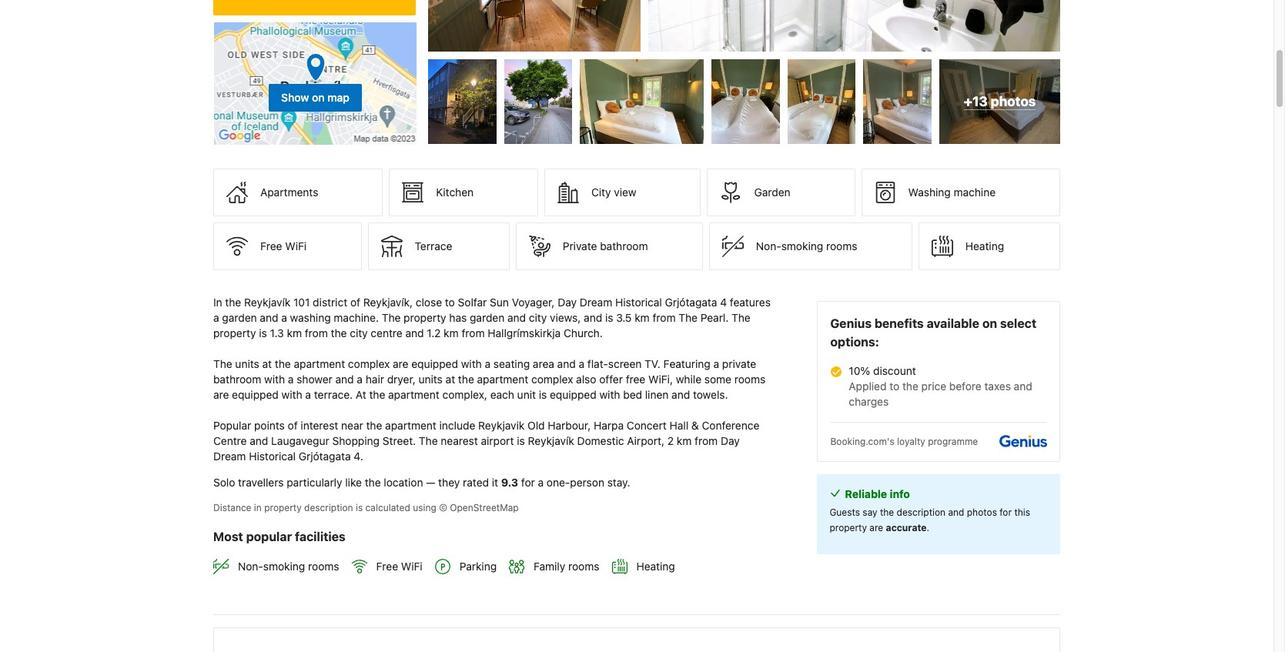 Task type: locate. For each thing, give the bounding box(es) containing it.
non- down garden
[[756, 240, 782, 253]]

non-smoking rooms
[[756, 240, 858, 253], [238, 560, 339, 573]]

4.
[[354, 450, 363, 463]]

rooms inside button
[[827, 240, 858, 253]]

distance in property description is calculated using © openstreetmap
[[213, 502, 519, 514]]

on left map
[[312, 91, 325, 104]]

the down features
[[732, 311, 751, 324]]

1 horizontal spatial on
[[983, 317, 998, 331]]

genius benefits available on select options:
[[831, 317, 1037, 349]]

free down the calculated
[[376, 560, 398, 573]]

photos right the +13 at top
[[991, 93, 1036, 109]]

equipped up points
[[232, 388, 279, 401]]

the
[[225, 296, 241, 309], [331, 327, 347, 340], [275, 358, 291, 371], [458, 373, 474, 386], [903, 380, 919, 393], [369, 388, 385, 401], [366, 419, 382, 432], [365, 476, 381, 489], [880, 507, 894, 519]]

description for is
[[304, 502, 353, 514]]

church.
[[564, 327, 603, 340]]

1 vertical spatial historical
[[249, 450, 296, 463]]

1 vertical spatial non-
[[238, 560, 263, 573]]

bathroom
[[600, 240, 648, 253], [213, 373, 261, 386]]

grjótagata up "particularly"
[[299, 450, 351, 463]]

dream down centre
[[213, 450, 246, 463]]

0 horizontal spatial are
[[213, 388, 229, 401]]

garden down sun
[[470, 311, 505, 324]]

1 horizontal spatial day
[[721, 435, 740, 448]]

smoking
[[782, 240, 824, 253], [263, 560, 305, 573]]

a
[[213, 311, 219, 324], [281, 311, 287, 324], [485, 358, 491, 371], [579, 358, 585, 371], [714, 358, 720, 371], [288, 373, 294, 386], [357, 373, 363, 386], [305, 388, 311, 401], [538, 476, 544, 489]]

0 horizontal spatial to
[[445, 296, 455, 309]]

are up dryer,
[[393, 358, 409, 371]]

bathroom inside private bathroom 'button'
[[600, 240, 648, 253]]

the down the machine.
[[331, 327, 347, 340]]

a up also
[[579, 358, 585, 371]]

applied
[[849, 380, 887, 393]]

wifi inside "button"
[[285, 240, 307, 253]]

historical up the travellers
[[249, 450, 296, 463]]

description for and
[[897, 507, 946, 519]]

1 horizontal spatial to
[[890, 380, 900, 393]]

from right 3.5
[[653, 311, 676, 324]]

0 vertical spatial on
[[312, 91, 325, 104]]

apartment up shower
[[294, 358, 345, 371]]

wifi down apartments button
[[285, 240, 307, 253]]

free wifi down the calculated
[[376, 560, 423, 573]]

to inside 10% discount applied to the price before taxes and charges
[[890, 380, 900, 393]]

the down hair
[[369, 388, 385, 401]]

reykjavík
[[244, 296, 291, 309], [528, 435, 574, 448]]

1 horizontal spatial description
[[897, 507, 946, 519]]

private bathroom button
[[516, 223, 703, 270]]

to inside in the reykjavík 101 district of reykjavík, close to solfar sun voyager, day dream historical grjótagata 4 features a garden and a washing machine. the property has garden and city views, and is 3.5 km from the pearl. the property is 1.3 km from the city centre and 1.2 km from hallgrímskirkja church. the units at the apartment complex are equipped with a seating area and a flat-screen tv. featuring a private bathroom with a shower and a hair dryer, units at the apartment complex also offer free wifi, while some rooms are equipped with a terrace. at the apartment complex, each unit is equipped with bed linen and towels. popular points of interest near the apartment include reykjavik old harbour, harpa concert hall & conference centre and laugavegur shopping street. the nearest airport is reykjavík domestic airport, 2 km from day dream historical grjótagata 4.
[[445, 296, 455, 309]]

day up views, at top left
[[558, 296, 577, 309]]

free wifi down apartments
[[260, 240, 307, 253]]

0 horizontal spatial description
[[304, 502, 353, 514]]

to up has
[[445, 296, 455, 309]]

genius
[[831, 317, 872, 331]]

of up the machine.
[[351, 296, 361, 309]]

0 vertical spatial non-smoking rooms
[[756, 240, 858, 253]]

0 horizontal spatial dream
[[213, 450, 246, 463]]

and
[[260, 311, 278, 324], [508, 311, 526, 324], [584, 311, 603, 324], [406, 327, 424, 340], [557, 358, 576, 371], [336, 373, 354, 386], [1014, 380, 1033, 393], [672, 388, 690, 401], [250, 435, 268, 448], [949, 507, 965, 519]]

units right dryer,
[[419, 373, 443, 386]]

is right airport
[[517, 435, 525, 448]]

1 vertical spatial of
[[288, 419, 298, 432]]

is down like at the bottom left
[[356, 502, 363, 514]]

0 horizontal spatial smoking
[[263, 560, 305, 573]]

one-
[[547, 476, 570, 489]]

0 horizontal spatial grjótagata
[[299, 450, 351, 463]]

grjótagata up pearl.
[[665, 296, 718, 309]]

0 horizontal spatial non-smoking rooms
[[238, 560, 339, 573]]

for
[[521, 476, 535, 489], [1000, 507, 1012, 519]]

has
[[449, 311, 467, 324]]

smoking down most popular facilities
[[263, 560, 305, 573]]

and inside 10% discount applied to the price before taxes and charges
[[1014, 380, 1033, 393]]

a down in
[[213, 311, 219, 324]]

1 horizontal spatial garden
[[470, 311, 505, 324]]

description down "particularly"
[[304, 502, 353, 514]]

1.2
[[427, 327, 441, 340]]

+13 photos
[[964, 93, 1036, 109]]

1.3
[[270, 327, 284, 340]]

1 vertical spatial reykjavík
[[528, 435, 574, 448]]

from
[[653, 311, 676, 324], [305, 327, 328, 340], [462, 327, 485, 340], [695, 435, 718, 448]]

dream up church.
[[580, 296, 613, 309]]

1 vertical spatial for
[[1000, 507, 1012, 519]]

apartments button
[[213, 169, 383, 217]]

the right say
[[880, 507, 894, 519]]

from down washing
[[305, 327, 328, 340]]

views,
[[550, 311, 581, 324]]

with left shower
[[264, 373, 285, 386]]

1 horizontal spatial complex
[[532, 373, 573, 386]]

options:
[[831, 335, 880, 349]]

show on map
[[281, 91, 350, 104]]

free
[[626, 373, 646, 386]]

unit
[[517, 388, 536, 401]]

1 horizontal spatial equipped
[[412, 358, 458, 371]]

wifi,
[[649, 373, 673, 386]]

on
[[312, 91, 325, 104], [983, 317, 998, 331]]

apartment up "street."
[[385, 419, 437, 432]]

equipped down 1.2
[[412, 358, 458, 371]]

say
[[863, 507, 878, 519]]

0 vertical spatial non-
[[756, 240, 782, 253]]

at down 1.3
[[262, 358, 272, 371]]

to down discount
[[890, 380, 900, 393]]

0 vertical spatial to
[[445, 296, 455, 309]]

km right 2
[[677, 435, 692, 448]]

with down shower
[[282, 388, 302, 401]]

and inside guests say the description and photos for this property are
[[949, 507, 965, 519]]

kitchen button
[[389, 169, 538, 217]]

non- down the popular
[[238, 560, 263, 573]]

is right unit
[[539, 388, 547, 401]]

0 horizontal spatial complex
[[348, 358, 390, 371]]

with
[[461, 358, 482, 371], [264, 373, 285, 386], [282, 388, 302, 401], [600, 388, 621, 401]]

smoking down garden button
[[782, 240, 824, 253]]

2 horizontal spatial are
[[870, 522, 884, 534]]

are up popular
[[213, 388, 229, 401]]

0 horizontal spatial at
[[262, 358, 272, 371]]

1 garden from the left
[[222, 311, 257, 324]]

private
[[722, 358, 757, 371]]

0 horizontal spatial on
[[312, 91, 325, 104]]

a left hair
[[357, 373, 363, 386]]

complex up hair
[[348, 358, 390, 371]]

non-smoking rooms down garden button
[[756, 240, 858, 253]]

0 vertical spatial for
[[521, 476, 535, 489]]

photos inside guests say the description and photos for this property are
[[967, 507, 998, 519]]

0 vertical spatial dream
[[580, 296, 613, 309]]

0 vertical spatial free
[[260, 240, 282, 253]]

most popular facilities
[[213, 530, 346, 544]]

1 vertical spatial photos
[[967, 507, 998, 519]]

0 horizontal spatial day
[[558, 296, 577, 309]]

1 horizontal spatial for
[[1000, 507, 1012, 519]]

1 vertical spatial free wifi
[[376, 560, 423, 573]]

info
[[890, 488, 911, 501]]

0 vertical spatial at
[[262, 358, 272, 371]]

1 horizontal spatial non-
[[756, 240, 782, 253]]

the right "street."
[[419, 435, 438, 448]]

accurate
[[886, 522, 927, 534]]

0 vertical spatial wifi
[[285, 240, 307, 253]]

0 vertical spatial city
[[529, 311, 547, 324]]

units
[[235, 358, 259, 371], [419, 373, 443, 386]]

a down shower
[[305, 388, 311, 401]]

for inside guests say the description and photos for this property are
[[1000, 507, 1012, 519]]

the right like at the bottom left
[[365, 476, 381, 489]]

1 horizontal spatial historical
[[616, 296, 662, 309]]

are down say
[[870, 522, 884, 534]]

2 garden from the left
[[470, 311, 505, 324]]

is left 1.3
[[259, 327, 267, 340]]

historical up 3.5
[[616, 296, 662, 309]]

non-smoking rooms down most popular facilities
[[238, 560, 339, 573]]

on inside genius benefits available on select options:
[[983, 317, 998, 331]]

1 horizontal spatial units
[[419, 373, 443, 386]]

0 vertical spatial units
[[235, 358, 259, 371]]

0 vertical spatial complex
[[348, 358, 390, 371]]

garden
[[222, 311, 257, 324], [470, 311, 505, 324]]

1 vertical spatial on
[[983, 317, 998, 331]]

complex down area
[[532, 373, 573, 386]]

seating
[[494, 358, 530, 371]]

for right 9.3
[[521, 476, 535, 489]]

are inside guests say the description and photos for this property are
[[870, 522, 884, 534]]

1 vertical spatial smoking
[[263, 560, 305, 573]]

101
[[294, 296, 310, 309]]

booking.com's loyalty programme
[[831, 436, 978, 448]]

1 horizontal spatial heating
[[966, 240, 1005, 253]]

1 vertical spatial bathroom
[[213, 373, 261, 386]]

1 horizontal spatial dream
[[580, 296, 613, 309]]

4
[[720, 296, 727, 309]]

at up complex,
[[446, 373, 455, 386]]

day down conference
[[721, 435, 740, 448]]

equipped
[[412, 358, 458, 371], [232, 388, 279, 401], [550, 388, 597, 401]]

area
[[533, 358, 555, 371]]

free inside free wifi "button"
[[260, 240, 282, 253]]

10% discount applied to the price before taxes and charges
[[849, 364, 1033, 408]]

free down apartments
[[260, 240, 282, 253]]

city down voyager,
[[529, 311, 547, 324]]

0 vertical spatial of
[[351, 296, 361, 309]]

1 vertical spatial heating
[[637, 560, 675, 573]]

bathroom right private
[[600, 240, 648, 253]]

1 horizontal spatial of
[[351, 296, 361, 309]]

km right 3.5
[[635, 311, 650, 324]]

the down discount
[[903, 380, 919, 393]]

from down has
[[462, 327, 485, 340]]

laugavegur
[[271, 435, 330, 448]]

interest
[[301, 419, 338, 432]]

1 vertical spatial to
[[890, 380, 900, 393]]

0 horizontal spatial garden
[[222, 311, 257, 324]]

equipped down also
[[550, 388, 597, 401]]

1 vertical spatial free
[[376, 560, 398, 573]]

2 vertical spatial are
[[870, 522, 884, 534]]

offer
[[599, 373, 623, 386]]

solfar
[[458, 296, 487, 309]]

non-smoking rooms inside button
[[756, 240, 858, 253]]

washing
[[909, 186, 951, 199]]

garden down in
[[222, 311, 257, 324]]

on left select
[[983, 317, 998, 331]]

1 vertical spatial dream
[[213, 450, 246, 463]]

0 vertical spatial heating
[[966, 240, 1005, 253]]

1 vertical spatial wifi
[[401, 560, 423, 573]]

discount
[[874, 364, 916, 378]]

for left this
[[1000, 507, 1012, 519]]

0 vertical spatial smoking
[[782, 240, 824, 253]]

smoking inside non-smoking rooms button
[[782, 240, 824, 253]]

description inside guests say the description and photos for this property are
[[897, 507, 946, 519]]

1 horizontal spatial non-smoking rooms
[[756, 240, 858, 253]]

units up popular
[[235, 358, 259, 371]]

photos left this
[[967, 507, 998, 519]]

points
[[254, 419, 285, 432]]

dream
[[580, 296, 613, 309], [213, 450, 246, 463]]

a up "some"
[[714, 358, 720, 371]]

reykjavík up 1.3
[[244, 296, 291, 309]]

private bathroom
[[563, 240, 648, 253]]

particularly
[[287, 476, 342, 489]]

washing
[[290, 311, 331, 324]]

the
[[382, 311, 401, 324], [679, 311, 698, 324], [732, 311, 751, 324], [213, 358, 232, 371], [419, 435, 438, 448]]

featuring
[[664, 358, 711, 371]]

bathroom up popular
[[213, 373, 261, 386]]

0 horizontal spatial units
[[235, 358, 259, 371]]

0 horizontal spatial city
[[350, 327, 368, 340]]

family rooms
[[534, 560, 600, 573]]

km down has
[[444, 327, 459, 340]]

show on map section
[[207, 0, 422, 146]]

a left seating
[[485, 358, 491, 371]]

reykjavík down old
[[528, 435, 574, 448]]

0 horizontal spatial heating
[[637, 560, 675, 573]]

the right near
[[366, 419, 382, 432]]

city down the machine.
[[350, 327, 368, 340]]

parking
[[460, 560, 497, 573]]

1 vertical spatial day
[[721, 435, 740, 448]]

0 vertical spatial free wifi
[[260, 240, 307, 253]]

facilities
[[295, 530, 346, 544]]

0 horizontal spatial bathroom
[[213, 373, 261, 386]]

wifi
[[285, 240, 307, 253], [401, 560, 423, 573]]

0 horizontal spatial non-
[[238, 560, 263, 573]]

towels.
[[693, 388, 728, 401]]

are
[[393, 358, 409, 371], [213, 388, 229, 401], [870, 522, 884, 534]]

0 horizontal spatial reykjavík
[[244, 296, 291, 309]]

0 horizontal spatial wifi
[[285, 240, 307, 253]]

heating
[[966, 240, 1005, 253], [637, 560, 675, 573]]

features
[[730, 296, 771, 309]]

popular
[[246, 530, 292, 544]]

1 horizontal spatial bathroom
[[600, 240, 648, 253]]

apartment up each
[[477, 373, 529, 386]]

1 horizontal spatial are
[[393, 358, 409, 371]]

some
[[705, 373, 732, 386]]

photos
[[991, 93, 1036, 109], [967, 507, 998, 519]]

0 horizontal spatial free
[[260, 240, 282, 253]]

in the reykjavík 101 district of reykjavík, close to solfar sun voyager, day dream historical grjótagata 4 features a garden and a washing machine. the property has garden and city views, and is 3.5 km from the pearl. the property is 1.3 km from the city centre and 1.2 km from hallgrímskirkja church. the units at the apartment complex are equipped with a seating area and a flat-screen tv. featuring a private bathroom with a shower and a hair dryer, units at the apartment complex also offer free wifi, while some rooms are equipped with a terrace. at the apartment complex, each unit is equipped with bed linen and towels. popular points of interest near the apartment include reykjavik old harbour, harpa concert hall & conference centre and laugavegur shopping street. the nearest airport is reykjavík domestic airport, 2 km from day dream historical grjótagata 4.
[[213, 296, 774, 463]]

1 horizontal spatial smoking
[[782, 240, 824, 253]]

0 vertical spatial bathroom
[[600, 240, 648, 253]]

a left one-
[[538, 476, 544, 489]]

hallgrímskirkja
[[488, 327, 561, 340]]

0 horizontal spatial free wifi
[[260, 240, 307, 253]]

wifi down using
[[401, 560, 423, 573]]

bed
[[623, 388, 642, 401]]

free wifi
[[260, 240, 307, 253], [376, 560, 423, 573]]

description up .
[[897, 507, 946, 519]]

property down guests on the right
[[830, 522, 867, 534]]

of up laugavegur
[[288, 419, 298, 432]]

0 vertical spatial grjótagata
[[665, 296, 718, 309]]

1 vertical spatial at
[[446, 373, 455, 386]]

0 horizontal spatial of
[[288, 419, 298, 432]]



Task type: vqa. For each thing, say whether or not it's contained in the screenshot.
description
yes



Task type: describe. For each thing, give the bounding box(es) containing it.
non-smoking rooms button
[[709, 223, 913, 270]]

1 horizontal spatial at
[[446, 373, 455, 386]]

property down in
[[213, 327, 256, 340]]

conference
[[702, 419, 760, 432]]

1 horizontal spatial city
[[529, 311, 547, 324]]

openstreetmap
[[450, 502, 519, 514]]

location
[[384, 476, 423, 489]]

the right in
[[225, 296, 241, 309]]

person
[[570, 476, 605, 489]]

solo
[[213, 476, 235, 489]]

1 horizontal spatial reykjavík
[[528, 435, 574, 448]]

the down 1.3
[[275, 358, 291, 371]]

property down close
[[404, 311, 447, 324]]

1 vertical spatial grjótagata
[[299, 450, 351, 463]]

non- inside button
[[756, 240, 782, 253]]

the inside 10% discount applied to the price before taxes and charges
[[903, 380, 919, 393]]

this
[[1015, 507, 1031, 519]]

bathroom inside in the reykjavík 101 district of reykjavík, close to solfar sun voyager, day dream historical grjótagata 4 features a garden and a washing machine. the property has garden and city views, and is 3.5 km from the pearl. the property is 1.3 km from the city centre and 1.2 km from hallgrímskirkja church. the units at the apartment complex are equipped with a seating area and a flat-screen tv. featuring a private bathroom with a shower and a hair dryer, units at the apartment complex also offer free wifi, while some rooms are equipped with a terrace. at the apartment complex, each unit is equipped with bed linen and towels. popular points of interest near the apartment include reykjavik old harbour, harpa concert hall & conference centre and laugavegur shopping street. the nearest airport is reykjavík domestic airport, 2 km from day dream historical grjótagata 4.
[[213, 373, 261, 386]]

0 horizontal spatial equipped
[[232, 388, 279, 401]]

with down offer
[[600, 388, 621, 401]]

machine
[[954, 186, 996, 199]]

near
[[341, 419, 363, 432]]

0 vertical spatial day
[[558, 296, 577, 309]]

10%
[[849, 364, 871, 378]]

washing machine
[[909, 186, 996, 199]]

airport,
[[627, 435, 665, 448]]

washing machine button
[[862, 169, 1061, 217]]

shopping
[[332, 435, 380, 448]]

0 vertical spatial reykjavík
[[244, 296, 291, 309]]

+13
[[964, 93, 988, 109]]

travellers
[[238, 476, 284, 489]]

1 horizontal spatial free wifi
[[376, 560, 423, 573]]

apartments
[[260, 186, 318, 199]]

available
[[927, 317, 980, 331]]

reykjavík,
[[363, 296, 413, 309]]

©
[[439, 502, 447, 514]]

include
[[440, 419, 476, 432]]

nearest
[[441, 435, 478, 448]]

1 horizontal spatial free
[[376, 560, 398, 573]]

+13 photos link
[[940, 59, 1061, 144]]

centre
[[213, 435, 247, 448]]

programme
[[928, 436, 978, 448]]

the up complex,
[[458, 373, 474, 386]]

reliable info
[[845, 488, 911, 501]]

domestic
[[577, 435, 624, 448]]

close
[[416, 296, 442, 309]]

free wifi inside "button"
[[260, 240, 307, 253]]

1 horizontal spatial grjótagata
[[665, 296, 718, 309]]

charges
[[849, 395, 889, 408]]

street.
[[383, 435, 416, 448]]

1 vertical spatial units
[[419, 373, 443, 386]]

view
[[614, 186, 637, 199]]

0 vertical spatial historical
[[616, 296, 662, 309]]

airport
[[481, 435, 514, 448]]

like
[[345, 476, 362, 489]]

property inside guests say the description and photos for this property are
[[830, 522, 867, 534]]

garden
[[755, 186, 791, 199]]

rooms inside in the reykjavík 101 district of reykjavík, close to solfar sun voyager, day dream historical grjótagata 4 features a garden and a washing machine. the property has garden and city views, and is 3.5 km from the pearl. the property is 1.3 km from the city centre and 1.2 km from hallgrímskirkja church. the units at the apartment complex are equipped with a seating area and a flat-screen tv. featuring a private bathroom with a shower and a hair dryer, units at the apartment complex also offer free wifi, while some rooms are equipped with a terrace. at the apartment complex, each unit is equipped with bed linen and towels. popular points of interest near the apartment include reykjavik old harbour, harpa concert hall & conference centre and laugavegur shopping street. the nearest airport is reykjavík domestic airport, 2 km from day dream historical grjótagata 4.
[[735, 373, 766, 386]]

free wifi button
[[213, 223, 362, 270]]

the down reykjavík,
[[382, 311, 401, 324]]

3.5
[[616, 311, 632, 324]]

before
[[950, 380, 982, 393]]

calculated
[[366, 502, 410, 514]]

a left shower
[[288, 373, 294, 386]]

property right in
[[264, 502, 302, 514]]

2
[[668, 435, 674, 448]]

accurate .
[[886, 522, 930, 534]]

apartment down dryer,
[[388, 388, 440, 401]]

—
[[426, 476, 436, 489]]

0 horizontal spatial historical
[[249, 450, 296, 463]]

city view
[[592, 186, 637, 199]]

dryer,
[[387, 373, 416, 386]]

map
[[328, 91, 350, 104]]

the down in
[[213, 358, 232, 371]]

machine.
[[334, 311, 379, 324]]

show
[[281, 91, 309, 104]]

private
[[563, 240, 597, 253]]

benefits
[[875, 317, 924, 331]]

old
[[528, 419, 545, 432]]

city
[[592, 186, 611, 199]]

a up 1.3
[[281, 311, 287, 324]]

centre
[[371, 327, 403, 340]]

0 vertical spatial photos
[[991, 93, 1036, 109]]

kitchen
[[436, 186, 474, 199]]

loyalty
[[897, 436, 926, 448]]

km right 1.3
[[287, 327, 302, 340]]

family
[[534, 560, 566, 573]]

hall
[[670, 419, 689, 432]]

shower
[[297, 373, 333, 386]]

terrace
[[415, 240, 452, 253]]

0 horizontal spatial for
[[521, 476, 535, 489]]

district
[[313, 296, 348, 309]]

the inside guests say the description and photos for this property are
[[880, 507, 894, 519]]

popular
[[213, 419, 251, 432]]

harbour,
[[548, 419, 591, 432]]

distance
[[213, 502, 251, 514]]

taxes
[[985, 380, 1011, 393]]

concert
[[627, 419, 667, 432]]

the left pearl.
[[679, 311, 698, 324]]

garden button
[[708, 169, 855, 217]]

1 vertical spatial are
[[213, 388, 229, 401]]

2 horizontal spatial equipped
[[550, 388, 597, 401]]

1 vertical spatial non-smoking rooms
[[238, 560, 339, 573]]

with up complex,
[[461, 358, 482, 371]]

1 horizontal spatial wifi
[[401, 560, 423, 573]]

price
[[922, 380, 947, 393]]

from down &
[[695, 435, 718, 448]]

1 vertical spatial city
[[350, 327, 368, 340]]

is left 3.5
[[605, 311, 614, 324]]

sun
[[490, 296, 509, 309]]

on inside section
[[312, 91, 325, 104]]

voyager,
[[512, 296, 555, 309]]

also
[[576, 373, 597, 386]]

.
[[927, 522, 930, 534]]

using
[[413, 502, 437, 514]]

heating inside heating button
[[966, 240, 1005, 253]]

reykjavik
[[478, 419, 525, 432]]

screen
[[608, 358, 642, 371]]

0 vertical spatial are
[[393, 358, 409, 371]]

1 vertical spatial complex
[[532, 373, 573, 386]]

complex,
[[443, 388, 488, 401]]

flat-
[[588, 358, 608, 371]]

reliable
[[845, 488, 888, 501]]

tv.
[[645, 358, 661, 371]]

city view button
[[545, 169, 701, 217]]



